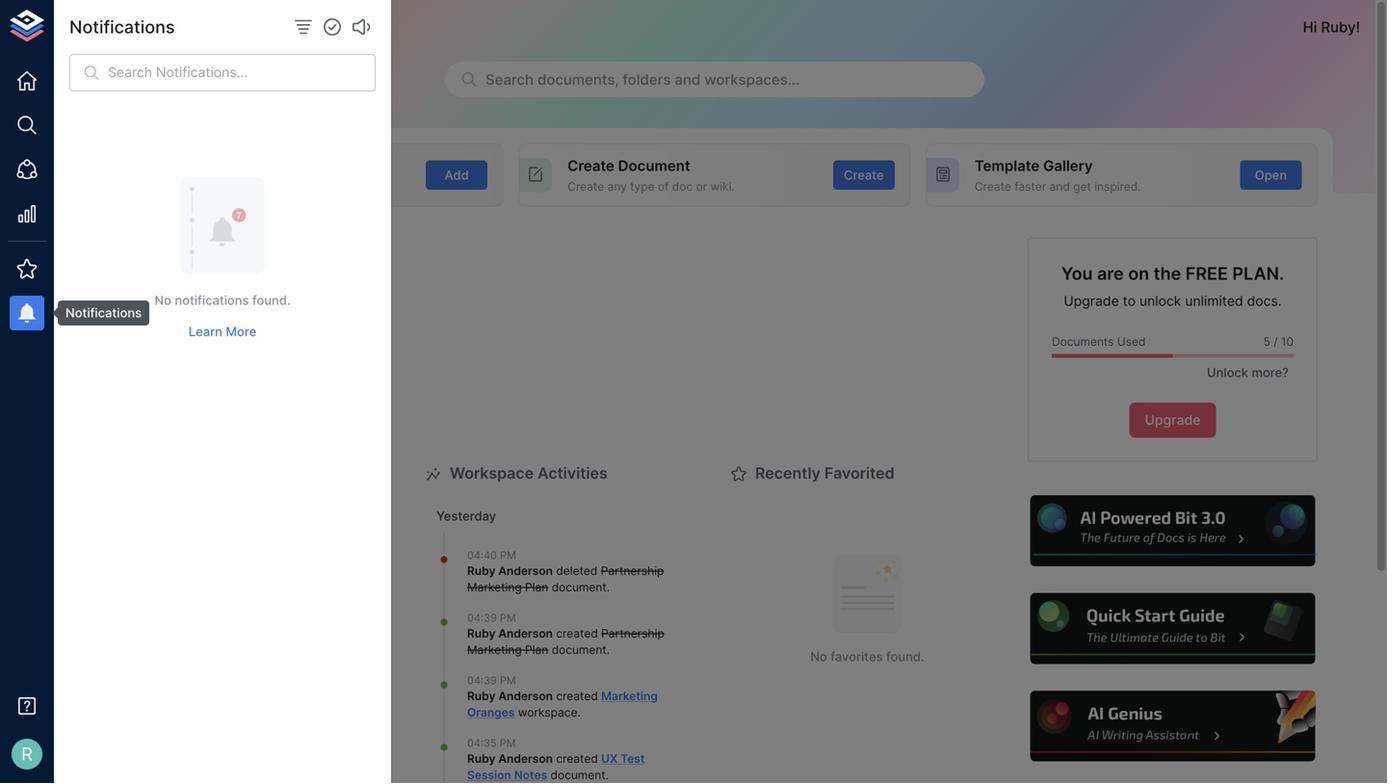 Task type: describe. For each thing, give the bounding box(es) containing it.
no for no favorites found.
[[811, 649, 827, 664]]

5 / 10
[[1264, 335, 1294, 349]]

learn
[[189, 324, 222, 339]]

or inside 'create document create any type of doc or wiki.'
[[696, 179, 707, 193]]

r button
[[6, 733, 48, 776]]

recently
[[755, 464, 821, 483]]

of
[[658, 179, 669, 193]]

activities
[[538, 464, 608, 483]]

on
[[1128, 263, 1150, 284]]

you are on the free plan. upgrade to unlock unlimited docs.
[[1061, 263, 1285, 309]]

add button
[[426, 160, 488, 190]]

created for marketing
[[556, 689, 598, 703]]

/
[[1274, 335, 1278, 349]]

ruby oranges
[[100, 18, 199, 36]]

plan for created
[[525, 643, 549, 657]]

ruby anderson created for marketing
[[467, 689, 601, 703]]

learn more button
[[184, 317, 261, 347]]

it
[[274, 179, 281, 193]]

documents
[[1052, 335, 1114, 349]]

document . for 04:40 pm
[[549, 580, 610, 594]]

used
[[1117, 335, 1146, 349]]

create button
[[833, 160, 895, 190]]

make
[[241, 179, 271, 193]]

notifications
[[175, 293, 249, 308]]

3 pm from the top
[[500, 675, 516, 687]]

hi
[[1303, 18, 1317, 36]]

create inside button
[[844, 168, 884, 182]]

private.
[[284, 179, 325, 193]]

3 help image from the top
[[1028, 688, 1318, 765]]

plan for deleted
[[525, 580, 549, 594]]

mark all read image
[[321, 15, 344, 39]]

test
[[621, 752, 645, 766]]

gallery
[[1043, 157, 1093, 174]]

hi ruby !
[[1303, 18, 1360, 36]]

collaborate
[[160, 179, 223, 193]]

r inside r button
[[21, 744, 33, 765]]

documents used
[[1052, 335, 1146, 349]]

10
[[1281, 335, 1294, 349]]

upgrade inside button
[[1145, 412, 1201, 428]]

marketing for ruby anderson created
[[467, 643, 522, 657]]

workspace .
[[515, 706, 581, 720]]

more
[[226, 324, 256, 339]]

no for no notifications found.
[[155, 293, 171, 308]]

document for 04:39 pm
[[552, 643, 607, 657]]

04:35 pm
[[467, 737, 516, 750]]

5
[[1264, 335, 1271, 349]]

oranges for marketing oranges
[[467, 706, 515, 720]]

no notifications found.
[[155, 293, 291, 308]]

learn more
[[189, 324, 256, 339]]

marketing for ruby anderson deleted
[[467, 580, 522, 594]]

search documents, folders and workspaces...
[[486, 71, 800, 88]]

marketing oranges link
[[467, 689, 658, 720]]

notifications inside tooltip
[[66, 305, 142, 320]]

workspace
[[450, 464, 534, 483]]

type
[[630, 179, 655, 193]]

bookmarked
[[145, 239, 238, 257]]

unlimited
[[1185, 293, 1244, 309]]

doc
[[672, 179, 693, 193]]

!
[[1356, 18, 1360, 36]]

found. for no favorites found.
[[886, 649, 925, 664]]

1 horizontal spatial r
[[77, 18, 85, 35]]

any
[[608, 179, 627, 193]]

1 ruby anderson created from the top
[[467, 627, 601, 641]]

ruby anderson deleted
[[467, 564, 601, 578]]

oranges for ruby oranges
[[139, 18, 199, 36]]

add
[[445, 168, 469, 182]]

open
[[1255, 168, 1287, 182]]

and inside template gallery create faster and get inspired.
[[1050, 179, 1070, 193]]

folders
[[623, 71, 671, 88]]

get
[[1073, 179, 1091, 193]]

wiki.
[[710, 179, 735, 193]]

no favorites found.
[[811, 649, 925, 664]]

you
[[1061, 263, 1093, 284]]

partnership marketing plan for created
[[467, 627, 665, 657]]

unlock more? button
[[1197, 358, 1294, 388]]

documents,
[[538, 71, 619, 88]]

plan.
[[1233, 263, 1285, 284]]

document for 04:40 pm
[[552, 580, 607, 594]]

1 anderson from the top
[[498, 564, 553, 578]]

document
[[618, 157, 690, 174]]

04:39 for document
[[467, 612, 497, 624]]

04:39 pm for workspace .
[[467, 675, 516, 687]]

1 pm from the top
[[500, 549, 516, 562]]

workspaces...
[[705, 71, 800, 88]]

ux
[[601, 752, 618, 766]]



Task type: locate. For each thing, give the bounding box(es) containing it.
the
[[1154, 263, 1182, 284]]

3 created from the top
[[556, 752, 598, 766]]

marketing up the test at the bottom left of the page
[[601, 689, 658, 703]]

ruby anderson created for ux
[[467, 752, 601, 766]]

marketing oranges
[[467, 689, 658, 720]]

session
[[467, 768, 511, 782]]

document . for 04:39 pm
[[549, 643, 610, 657]]

help image
[[1028, 493, 1318, 570], [1028, 591, 1318, 667], [1028, 688, 1318, 765]]

document up marketing oranges link at the bottom of the page
[[552, 643, 607, 657]]

document down deleted
[[552, 580, 607, 594]]

0 vertical spatial r
[[77, 18, 85, 35]]

created for ux
[[556, 752, 598, 766]]

workspace activities
[[450, 464, 608, 483]]

template
[[975, 157, 1040, 174]]

free
[[1186, 263, 1228, 284]]

0 vertical spatial marketing
[[467, 580, 522, 594]]

partnership marketing plan for deleted
[[467, 564, 664, 594]]

more?
[[1252, 365, 1289, 380]]

04:39 up the 04:35
[[467, 675, 497, 687]]

anderson
[[498, 564, 553, 578], [498, 627, 553, 641], [498, 689, 553, 703], [498, 752, 553, 766]]

pm
[[500, 549, 516, 562], [500, 612, 516, 624], [500, 675, 516, 687], [500, 737, 516, 750]]

2 created from the top
[[556, 689, 598, 703]]

create inside template gallery create faster and get inspired.
[[975, 179, 1011, 193]]

found.
[[252, 293, 291, 308], [886, 649, 925, 664]]

pm right 04:40
[[500, 549, 516, 562]]

document .
[[549, 580, 610, 594], [549, 643, 610, 657], [547, 768, 609, 782]]

no left notifications
[[155, 293, 171, 308]]

0 vertical spatial found.
[[252, 293, 291, 308]]

or left make
[[227, 179, 238, 193]]

1 vertical spatial partnership
[[601, 627, 665, 641]]

1 horizontal spatial or
[[696, 179, 707, 193]]

notifications
[[69, 16, 175, 37], [66, 305, 142, 320]]

04:39 pm down 04:40 pm
[[467, 612, 516, 624]]

2 anderson from the top
[[498, 627, 553, 641]]

0 vertical spatial upgrade
[[1064, 293, 1119, 309]]

0 horizontal spatial found.
[[252, 293, 291, 308]]

1 04:39 pm from the top
[[467, 612, 516, 624]]

1 vertical spatial notifications
[[66, 305, 142, 320]]

0 vertical spatial created
[[556, 627, 598, 641]]

ruby anderson created up notes
[[467, 752, 601, 766]]

0 vertical spatial plan
[[525, 580, 549, 594]]

.
[[607, 580, 610, 594], [607, 643, 610, 657], [578, 706, 581, 720], [606, 768, 609, 782]]

notes
[[514, 768, 547, 782]]

faster
[[1015, 179, 1046, 193]]

anderson up notes
[[498, 752, 553, 766]]

are
[[1097, 263, 1124, 284]]

plan down ruby anderson deleted
[[525, 580, 549, 594]]

pm up workspace .
[[500, 675, 516, 687]]

favorited
[[825, 464, 895, 483]]

document . down deleted
[[549, 580, 610, 594]]

1 horizontal spatial no
[[811, 649, 827, 664]]

1 vertical spatial and
[[1050, 179, 1070, 193]]

2 vertical spatial ruby anderson created
[[467, 752, 601, 766]]

Search Notifications... text field
[[108, 54, 376, 92]]

1 plan from the top
[[525, 580, 549, 594]]

0 horizontal spatial and
[[675, 71, 701, 88]]

to
[[1123, 293, 1136, 309]]

pm down ruby anderson deleted
[[500, 612, 516, 624]]

found. up more
[[252, 293, 291, 308]]

document for 04:35 pm
[[551, 768, 606, 782]]

and inside button
[[675, 71, 701, 88]]

oranges inside marketing oranges
[[467, 706, 515, 720]]

workspace
[[518, 706, 578, 720]]

1 horizontal spatial oranges
[[467, 706, 515, 720]]

marketing down 04:40 pm
[[467, 580, 522, 594]]

2 vertical spatial document
[[551, 768, 606, 782]]

1 vertical spatial help image
[[1028, 591, 1318, 667]]

unlock more?
[[1207, 365, 1289, 380]]

0 vertical spatial document
[[552, 580, 607, 594]]

1 vertical spatial 04:39 pm
[[467, 675, 516, 687]]

partnership for created
[[601, 627, 665, 641]]

oranges up search notifications... text field
[[139, 18, 199, 36]]

04:39 pm up the '04:35 pm' on the left bottom of page
[[467, 675, 516, 687]]

04:39 pm for document .
[[467, 612, 516, 624]]

0 vertical spatial no
[[155, 293, 171, 308]]

partnership
[[601, 564, 664, 578], [601, 627, 665, 641]]

1 help image from the top
[[1028, 493, 1318, 570]]

04:35
[[467, 737, 497, 750]]

3 ruby anderson created from the top
[[467, 752, 601, 766]]

4 pm from the top
[[500, 737, 516, 750]]

yesterday
[[436, 509, 496, 524]]

marketing inside marketing oranges
[[601, 689, 658, 703]]

1 vertical spatial ruby anderson created
[[467, 689, 601, 703]]

workspaces
[[242, 239, 334, 257]]

1 vertical spatial 04:39
[[467, 675, 497, 687]]

0 vertical spatial oranges
[[139, 18, 199, 36]]

04:39 down 04:40
[[467, 612, 497, 624]]

1 vertical spatial partnership marketing plan
[[467, 627, 665, 657]]

plan up marketing oranges link at the bottom of the page
[[525, 643, 549, 657]]

0 vertical spatial partnership marketing plan
[[467, 564, 664, 594]]

2 04:39 pm from the top
[[467, 675, 516, 687]]

1 vertical spatial plan
[[525, 643, 549, 657]]

1 vertical spatial upgrade
[[1145, 412, 1201, 428]]

notifications tooltip
[[44, 301, 149, 326]]

04:39 pm
[[467, 612, 516, 624], [467, 675, 516, 687]]

1 vertical spatial r
[[21, 744, 33, 765]]

document
[[552, 580, 607, 594], [552, 643, 607, 657], [551, 768, 606, 782]]

0 vertical spatial 04:39 pm
[[467, 612, 516, 624]]

2 vertical spatial help image
[[1028, 688, 1318, 765]]

1 vertical spatial marketing
[[467, 643, 522, 657]]

favorites
[[831, 649, 883, 664]]

2 vertical spatial document .
[[547, 768, 609, 782]]

no left favorites
[[811, 649, 827, 664]]

created
[[556, 627, 598, 641], [556, 689, 598, 703], [556, 752, 598, 766]]

create document create any type of doc or wiki.
[[568, 157, 735, 193]]

plan
[[525, 580, 549, 594], [525, 643, 549, 657]]

1 created from the top
[[556, 627, 598, 641]]

0 vertical spatial 04:39
[[467, 612, 497, 624]]

anderson up workspace .
[[498, 689, 553, 703]]

upgrade button
[[1130, 403, 1216, 438]]

2 or from the left
[[696, 179, 707, 193]]

unlock
[[1207, 365, 1249, 380]]

1 vertical spatial oranges
[[467, 706, 515, 720]]

1 vertical spatial no
[[811, 649, 827, 664]]

document . for 04:35 pm
[[547, 768, 609, 782]]

4 anderson from the top
[[498, 752, 553, 766]]

ruby anderson created down ruby anderson deleted
[[467, 627, 601, 641]]

1 vertical spatial found.
[[886, 649, 925, 664]]

partnership marketing plan down 04:40 pm
[[467, 564, 664, 594]]

0 horizontal spatial r
[[21, 744, 33, 765]]

0 horizontal spatial or
[[227, 179, 238, 193]]

0 vertical spatial document .
[[549, 580, 610, 594]]

oranges
[[139, 18, 199, 36], [467, 706, 515, 720]]

0 vertical spatial partnership
[[601, 564, 664, 578]]

template gallery create faster and get inspired.
[[975, 157, 1141, 193]]

upgrade
[[1064, 293, 1119, 309], [1145, 412, 1201, 428]]

2 help image from the top
[[1028, 591, 1318, 667]]

bookmarked workspaces
[[145, 239, 334, 257]]

1 horizontal spatial and
[[1050, 179, 1070, 193]]

found. right favorites
[[886, 649, 925, 664]]

create
[[568, 157, 615, 174], [844, 168, 884, 182], [568, 179, 604, 193], [975, 179, 1011, 193]]

document . down ux
[[547, 768, 609, 782]]

marketing
[[467, 580, 522, 594], [467, 643, 522, 657], [601, 689, 658, 703]]

oranges up the '04:35 pm' on the left bottom of page
[[467, 706, 515, 720]]

anderson down ruby anderson deleted
[[498, 627, 553, 641]]

2 ruby anderson created from the top
[[467, 689, 601, 703]]

unlock
[[1140, 293, 1182, 309]]

marketing up workspace .
[[467, 643, 522, 657]]

ruby anderson created up workspace .
[[467, 689, 601, 703]]

found. for no notifications found.
[[252, 293, 291, 308]]

partnership marketing plan
[[467, 564, 664, 594], [467, 627, 665, 657]]

1 vertical spatial document
[[552, 643, 607, 657]]

upgrade inside you are on the free plan. upgrade to unlock unlimited docs.
[[1064, 293, 1119, 309]]

04:39
[[467, 612, 497, 624], [467, 675, 497, 687]]

and right folders
[[675, 71, 701, 88]]

and down gallery
[[1050, 179, 1070, 193]]

0 horizontal spatial upgrade
[[1064, 293, 1119, 309]]

created left ux
[[556, 752, 598, 766]]

search documents, folders and workspaces... button
[[445, 62, 985, 97]]

created down deleted
[[556, 627, 598, 641]]

0 vertical spatial ruby anderson created
[[467, 627, 601, 641]]

open button
[[1240, 160, 1302, 190]]

document . up marketing oranges link at the bottom of the page
[[549, 643, 610, 657]]

no
[[155, 293, 171, 308], [811, 649, 827, 664]]

recently favorited
[[755, 464, 895, 483]]

3 anderson from the top
[[498, 689, 553, 703]]

1 horizontal spatial found.
[[886, 649, 925, 664]]

1 vertical spatial document .
[[549, 643, 610, 657]]

1 04:39 from the top
[[467, 612, 497, 624]]

pm right the 04:35
[[500, 737, 516, 750]]

0 vertical spatial notifications
[[69, 16, 175, 37]]

created up workspace
[[556, 689, 598, 703]]

1 partnership marketing plan from the top
[[467, 564, 664, 594]]

anderson down 04:40 pm
[[498, 564, 553, 578]]

document down ux
[[551, 768, 606, 782]]

partnership for deleted
[[601, 564, 664, 578]]

04:39 for workspace
[[467, 675, 497, 687]]

sound on image
[[350, 15, 373, 39]]

upgrade down unlock more? button
[[1145, 412, 1201, 428]]

1 or from the left
[[227, 179, 238, 193]]

0 horizontal spatial oranges
[[139, 18, 199, 36]]

2 vertical spatial created
[[556, 752, 598, 766]]

2 plan from the top
[[525, 643, 549, 657]]

0 vertical spatial and
[[675, 71, 701, 88]]

search
[[486, 71, 534, 88]]

or right doc
[[696, 179, 707, 193]]

collaborate or make it private.
[[160, 179, 325, 193]]

0 horizontal spatial no
[[155, 293, 171, 308]]

04:40 pm
[[467, 549, 516, 562]]

2 partnership marketing plan from the top
[[467, 627, 665, 657]]

upgrade down you
[[1064, 293, 1119, 309]]

1 horizontal spatial upgrade
[[1145, 412, 1201, 428]]

inspired.
[[1095, 179, 1141, 193]]

or
[[227, 179, 238, 193], [696, 179, 707, 193]]

04:40
[[467, 549, 497, 562]]

ux test session notes
[[467, 752, 645, 782]]

partnership marketing plan up marketing oranges link at the bottom of the page
[[467, 627, 665, 657]]

r
[[77, 18, 85, 35], [21, 744, 33, 765]]

ruby anderson created
[[467, 627, 601, 641], [467, 689, 601, 703], [467, 752, 601, 766]]

ruby
[[100, 18, 136, 36], [1321, 18, 1356, 36], [467, 564, 496, 578], [467, 627, 496, 641], [467, 689, 496, 703], [467, 752, 496, 766]]

2 04:39 from the top
[[467, 675, 497, 687]]

ux test session notes link
[[467, 752, 645, 782]]

2 pm from the top
[[500, 612, 516, 624]]

1 vertical spatial created
[[556, 689, 598, 703]]

0 vertical spatial help image
[[1028, 493, 1318, 570]]

deleted
[[556, 564, 598, 578]]

2 vertical spatial marketing
[[601, 689, 658, 703]]

docs.
[[1247, 293, 1282, 309]]



Task type: vqa. For each thing, say whether or not it's contained in the screenshot.
dialog
no



